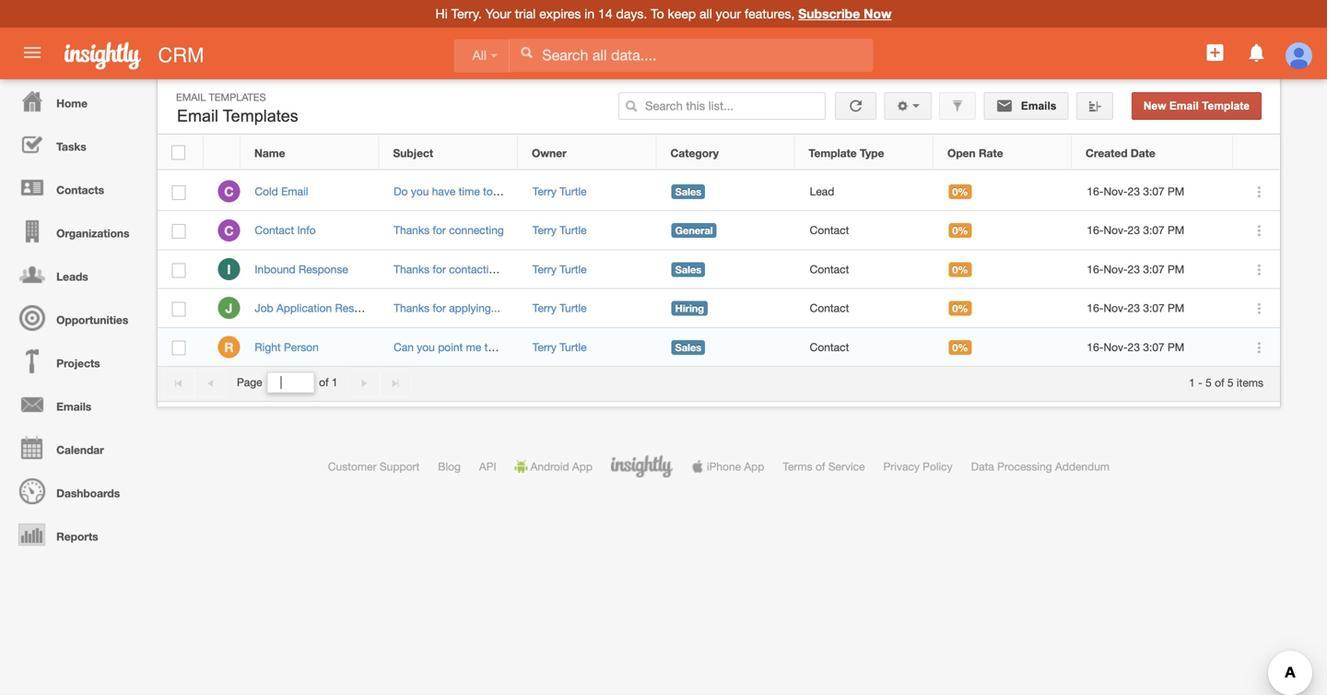 Task type: locate. For each thing, give the bounding box(es) containing it.
3 for from the top
[[433, 302, 446, 314]]

terry turtle link for thanks for connecting
[[533, 224, 587, 237]]

thanks
[[394, 224, 430, 237], [394, 263, 430, 276], [394, 302, 430, 314]]

thanks down do
[[394, 224, 430, 237]]

4 3:07 from the top
[[1143, 302, 1165, 314]]

c row up j row
[[158, 211, 1280, 250]]

1 vertical spatial emails link
[[5, 383, 147, 426]]

1 vertical spatial c link
[[218, 219, 240, 241]]

3 sales cell from the top
[[658, 328, 796, 367]]

3 3:07 from the top
[[1143, 263, 1165, 276]]

16- for us.
[[1087, 263, 1104, 276]]

0 vertical spatial sales cell
[[658, 172, 796, 211]]

4 turtle from the top
[[560, 302, 587, 314]]

0% cell for me
[[935, 328, 1073, 367]]

turtle for thanks for contacting us.
[[560, 263, 587, 276]]

for
[[433, 224, 446, 237], [433, 263, 446, 276], [433, 302, 446, 314]]

right
[[516, 340, 538, 353]]

5 23 from the top
[[1128, 340, 1140, 353]]

terry inside the i row
[[533, 263, 557, 276]]

terry turtle inside j row
[[533, 302, 587, 314]]

2 c from the top
[[224, 223, 234, 238]]

thanks inside c row
[[394, 224, 430, 237]]

23 for me
[[1128, 340, 1140, 353]]

0 vertical spatial thanks
[[394, 224, 430, 237]]

thanks for contacting us. link
[[394, 263, 519, 276]]

terry for can you point me to the right person?
[[533, 340, 557, 353]]

for left applying...
[[433, 302, 446, 314]]

23 inside the i row
[[1128, 263, 1140, 276]]

2 sales from the top
[[675, 264, 702, 276]]

for left connecting at left top
[[433, 224, 446, 237]]

2 vertical spatial for
[[433, 302, 446, 314]]

terry turtle link right the
[[533, 340, 587, 353]]

to inside c row
[[483, 185, 493, 198]]

cold email
[[255, 185, 308, 198]]

sales cell
[[658, 172, 796, 211], [658, 250, 796, 289], [658, 328, 796, 367]]

r
[[224, 340, 234, 355]]

c row
[[158, 172, 1280, 211], [158, 211, 1280, 250]]

do you have time to connect?
[[394, 185, 542, 198]]

1 5 from the left
[[1206, 376, 1212, 389]]

sales inside the i row
[[675, 264, 702, 276]]

1 terry from the top
[[533, 185, 557, 198]]

4 terry from the top
[[533, 302, 557, 314]]

type
[[860, 146, 884, 159]]

1 c link from the top
[[218, 180, 240, 202]]

created date
[[1086, 146, 1156, 159]]

2 16-nov-23 3:07 pm cell from the top
[[1073, 211, 1234, 250]]

4 23 from the top
[[1128, 302, 1140, 314]]

1 vertical spatial template
[[809, 146, 857, 159]]

column header down email templates button
[[204, 136, 241, 170]]

contact info
[[255, 224, 316, 237]]

expires
[[540, 6, 581, 21]]

1 vertical spatial sales
[[675, 264, 702, 276]]

pm for me
[[1168, 340, 1185, 353]]

16-nov-23 3:07 pm cell
[[1073, 172, 1234, 211], [1073, 211, 1234, 250], [1073, 250, 1234, 289], [1073, 289, 1234, 328], [1073, 328, 1234, 367]]

16-
[[1087, 185, 1104, 198], [1087, 224, 1104, 237], [1087, 263, 1104, 276], [1087, 302, 1104, 314], [1087, 340, 1104, 353]]

turtle
[[560, 185, 587, 198], [560, 224, 587, 237], [560, 263, 587, 276], [560, 302, 587, 314], [560, 340, 587, 353]]

pm
[[1168, 185, 1185, 198], [1168, 224, 1185, 237], [1168, 263, 1185, 276], [1168, 302, 1185, 314], [1168, 340, 1185, 353]]

to
[[483, 185, 493, 198], [485, 340, 494, 353]]

0 vertical spatial emails link
[[984, 92, 1069, 120]]

terry turtle for thanks for contacting us.
[[533, 263, 587, 276]]

2 app from the left
[[744, 460, 765, 473]]

to right time
[[483, 185, 493, 198]]

created
[[1086, 146, 1128, 159]]

i row
[[158, 250, 1280, 289]]

2 16-nov-23 3:07 pm from the top
[[1087, 224, 1185, 237]]

0 vertical spatial templates
[[209, 91, 266, 103]]

1 horizontal spatial template
[[1202, 100, 1250, 112]]

0 horizontal spatial 5
[[1206, 376, 1212, 389]]

0% cell for time
[[935, 172, 1073, 211]]

keep
[[668, 6, 696, 21]]

for inside the i row
[[433, 263, 446, 276]]

1 vertical spatial c
[[224, 223, 234, 238]]

c up i link at the top
[[224, 223, 234, 238]]

16-nov-23 3:07 pm for time
[[1087, 185, 1185, 198]]

5 right -
[[1206, 376, 1212, 389]]

r row
[[158, 328, 1280, 367]]

0% cell
[[935, 172, 1073, 211], [935, 211, 1073, 250], [935, 250, 1073, 289], [935, 289, 1073, 328], [935, 328, 1073, 367]]

right person
[[255, 340, 319, 353]]

1 1 from the left
[[332, 376, 338, 389]]

1 app from the left
[[572, 460, 593, 473]]

terry turtle link down connect?
[[533, 224, 587, 237]]

c row down category
[[158, 172, 1280, 211]]

1 horizontal spatial 1
[[1189, 376, 1195, 389]]

support
[[380, 460, 420, 473]]

template inside row
[[809, 146, 857, 159]]

dashboards link
[[5, 469, 147, 513]]

4 contact cell from the top
[[796, 328, 935, 367]]

contact for c
[[810, 224, 849, 237]]

0 vertical spatial c link
[[218, 180, 240, 202]]

sales inside c row
[[675, 186, 702, 198]]

1 16- from the top
[[1087, 185, 1104, 198]]

5 16-nov-23 3:07 pm cell from the top
[[1073, 328, 1234, 367]]

2 thanks from the top
[[394, 263, 430, 276]]

0% inside the i row
[[953, 264, 968, 276]]

service
[[828, 460, 865, 473]]

i link
[[218, 258, 240, 280]]

terry turtle link
[[533, 185, 587, 198], [533, 224, 587, 237], [533, 263, 587, 276], [533, 302, 587, 314], [533, 340, 587, 353]]

1 thanks from the top
[[394, 224, 430, 237]]

for left contacting at top
[[433, 263, 446, 276]]

terry up person?
[[533, 302, 557, 314]]

emails link
[[984, 92, 1069, 120], [5, 383, 147, 426]]

0 horizontal spatial app
[[572, 460, 593, 473]]

emails left show sidebar icon on the top
[[1018, 100, 1057, 112]]

c link left cold
[[218, 180, 240, 202]]

2 1 from the left
[[1189, 376, 1195, 389]]

1 turtle from the top
[[560, 185, 587, 198]]

nov- for me
[[1104, 340, 1128, 353]]

app for android app
[[572, 460, 593, 473]]

3 16-nov-23 3:07 pm cell from the top
[[1073, 250, 1234, 289]]

j
[[225, 301, 233, 316]]

3 terry from the top
[[533, 263, 557, 276]]

row containing name
[[158, 136, 1280, 170]]

row
[[158, 136, 1280, 170]]

general
[[675, 225, 713, 237]]

0 vertical spatial template
[[1202, 100, 1250, 112]]

4 pm from the top
[[1168, 302, 1185, 314]]

0 vertical spatial sales
[[675, 186, 702, 198]]

1 pm from the top
[[1168, 185, 1185, 198]]

1 left -
[[1189, 376, 1195, 389]]

lead cell
[[796, 172, 935, 211]]

inbound response link
[[255, 263, 357, 276]]

2 sales cell from the top
[[658, 250, 796, 289]]

16-nov-23 3:07 pm inside j row
[[1087, 302, 1185, 314]]

to right the me
[[485, 340, 494, 353]]

1 vertical spatial to
[[485, 340, 494, 353]]

5
[[1206, 376, 1212, 389], [1228, 376, 1234, 389]]

4 16-nov-23 3:07 pm from the top
[[1087, 302, 1185, 314]]

thanks for applying... link
[[394, 302, 500, 314]]

5 0% cell from the top
[[935, 328, 1073, 367]]

2 5 from the left
[[1228, 376, 1234, 389]]

16- inside the i row
[[1087, 263, 1104, 276]]

template left the "type"
[[809, 146, 857, 159]]

5 left items
[[1228, 376, 1234, 389]]

2 terry turtle from the top
[[533, 224, 587, 237]]

terry turtle link up person?
[[533, 302, 587, 314]]

1 horizontal spatial emails link
[[984, 92, 1069, 120]]

2 c row from the top
[[158, 211, 1280, 250]]

3 0% from the top
[[953, 264, 968, 276]]

1 16-nov-23 3:07 pm from the top
[[1087, 185, 1185, 198]]

1 terry turtle from the top
[[533, 185, 587, 198]]

response up job application response link
[[299, 263, 348, 276]]

3 23 from the top
[[1128, 263, 1140, 276]]

you right do
[[411, 185, 429, 198]]

3 terry turtle from the top
[[533, 263, 587, 276]]

1 vertical spatial sales cell
[[658, 250, 796, 289]]

16-nov-23 3:07 pm
[[1087, 185, 1185, 198], [1087, 224, 1185, 237], [1087, 263, 1185, 276], [1087, 302, 1185, 314], [1087, 340, 1185, 353]]

1 c from the top
[[224, 184, 234, 199]]

contact cell for j
[[796, 289, 935, 328]]

5 pm from the top
[[1168, 340, 1185, 353]]

pm inside the i row
[[1168, 263, 1185, 276]]

1 vertical spatial thanks
[[394, 263, 430, 276]]

contact
[[255, 224, 294, 237], [810, 224, 849, 237], [810, 263, 849, 276], [810, 302, 849, 314], [810, 340, 849, 353]]

3 0% cell from the top
[[935, 250, 1073, 289]]

4 terry turtle from the top
[[533, 302, 587, 314]]

r link
[[218, 336, 240, 358]]

nov- inside r row
[[1104, 340, 1128, 353]]

terry down owner in the left top of the page
[[533, 185, 557, 198]]

sales up "hiring"
[[675, 264, 702, 276]]

16- for me
[[1087, 340, 1104, 353]]

16-nov-23 3:07 pm cell for us.
[[1073, 250, 1234, 289]]

1 horizontal spatial column header
[[1233, 136, 1280, 170]]

1 vertical spatial for
[[433, 263, 446, 276]]

terry turtle inside r row
[[533, 340, 587, 353]]

16- for time
[[1087, 185, 1104, 198]]

5 nov- from the top
[[1104, 340, 1128, 353]]

do
[[394, 185, 408, 198]]

contact inside the i row
[[810, 263, 849, 276]]

1 horizontal spatial app
[[744, 460, 765, 473]]

sales
[[675, 186, 702, 198], [675, 264, 702, 276], [675, 341, 702, 353]]

1 vertical spatial emails
[[56, 400, 91, 413]]

16-nov-23 3:07 pm cell for me
[[1073, 328, 1234, 367]]

emails
[[1018, 100, 1057, 112], [56, 400, 91, 413]]

subscribe
[[798, 6, 860, 21]]

3 16-nov-23 3:07 pm from the top
[[1087, 263, 1185, 276]]

1 sales from the top
[[675, 186, 702, 198]]

1 for from the top
[[433, 224, 446, 237]]

app right 'iphone'
[[744, 460, 765, 473]]

terms of service link
[[783, 460, 865, 473]]

data
[[971, 460, 994, 473]]

thanks inside the i row
[[394, 263, 430, 276]]

5 3:07 from the top
[[1143, 340, 1165, 353]]

thanks up job application response thanks for applying...
[[394, 263, 430, 276]]

contact inside r row
[[810, 340, 849, 353]]

you right can
[[417, 340, 435, 353]]

nov- inside j row
[[1104, 302, 1128, 314]]

3 nov- from the top
[[1104, 263, 1128, 276]]

contacting
[[449, 263, 501, 276]]

c link for cold email
[[218, 180, 240, 202]]

terry inside r row
[[533, 340, 557, 353]]

thanks up can
[[394, 302, 430, 314]]

hi
[[436, 6, 448, 21]]

2 terry turtle link from the top
[[533, 224, 587, 237]]

projects link
[[5, 339, 147, 383]]

hi terry. your trial expires in 14 days. to keep all your features, subscribe now
[[436, 6, 892, 21]]

contact for i
[[810, 263, 849, 276]]

3:07 for time
[[1143, 185, 1165, 198]]

1
[[332, 376, 338, 389], [1189, 376, 1195, 389]]

emails up calendar link
[[56, 400, 91, 413]]

tasks
[[56, 140, 86, 153]]

1 16-nov-23 3:07 pm cell from the top
[[1073, 172, 1234, 211]]

android app
[[531, 460, 593, 473]]

customer
[[328, 460, 377, 473]]

0 vertical spatial for
[[433, 224, 446, 237]]

app right android
[[572, 460, 593, 473]]

nov- inside the i row
[[1104, 263, 1128, 276]]

terry turtle inside the i row
[[533, 263, 587, 276]]

you for c
[[411, 185, 429, 198]]

1 horizontal spatial 5
[[1228, 376, 1234, 389]]

sales cell down general
[[658, 250, 796, 289]]

sales cell for i
[[658, 250, 796, 289]]

0 vertical spatial response
[[299, 263, 348, 276]]

2 contact cell from the top
[[796, 250, 935, 289]]

terry inside j row
[[533, 302, 557, 314]]

0 vertical spatial c
[[224, 184, 234, 199]]

0 horizontal spatial of
[[319, 376, 329, 389]]

5 terry turtle from the top
[[533, 340, 587, 353]]

contact cell
[[796, 211, 935, 250], [796, 250, 935, 289], [796, 289, 935, 328], [796, 328, 935, 367]]

nov- for time
[[1104, 185, 1128, 198]]

5 terry turtle link from the top
[[533, 340, 587, 353]]

14
[[598, 6, 613, 21]]

0 vertical spatial you
[[411, 185, 429, 198]]

terry turtle down connect?
[[533, 224, 587, 237]]

16-nov-23 3:07 pm for us.
[[1087, 263, 1185, 276]]

for for i
[[433, 263, 446, 276]]

open
[[948, 146, 976, 159]]

23 inside r row
[[1128, 340, 1140, 353]]

reports
[[56, 530, 98, 543]]

j link
[[218, 297, 240, 319]]

0 horizontal spatial 1
[[332, 376, 338, 389]]

16-nov-23 3:07 pm inside r row
[[1087, 340, 1185, 353]]

cold
[[255, 185, 278, 198]]

right
[[255, 340, 281, 353]]

terry turtle up person?
[[533, 302, 587, 314]]

3 contact cell from the top
[[796, 289, 935, 328]]

5 16-nov-23 3:07 pm from the top
[[1087, 340, 1185, 353]]

new email template link
[[1132, 92, 1262, 120]]

sales cell down category
[[658, 172, 796, 211]]

emails link up 'rate'
[[984, 92, 1069, 120]]

0 horizontal spatial template
[[809, 146, 857, 159]]

4 0% from the top
[[953, 302, 968, 314]]

sales inside r row
[[675, 341, 702, 353]]

column header down new email template link
[[1233, 136, 1280, 170]]

1 terry turtle link from the top
[[533, 185, 587, 198]]

1 0% cell from the top
[[935, 172, 1073, 211]]

terry turtle link down owner in the left top of the page
[[533, 185, 587, 198]]

5 turtle from the top
[[560, 340, 587, 353]]

response right application
[[335, 302, 385, 314]]

0 horizontal spatial column header
[[204, 136, 241, 170]]

2 c link from the top
[[218, 219, 240, 241]]

3 pm from the top
[[1168, 263, 1185, 276]]

2 column header from the left
[[1233, 136, 1280, 170]]

you inside r row
[[417, 340, 435, 353]]

turtle inside the i row
[[560, 263, 587, 276]]

sales cell down "hiring"
[[658, 328, 796, 367]]

16-nov-23 3:07 pm inside the i row
[[1087, 263, 1185, 276]]

navigation
[[0, 79, 147, 556]]

c left cold
[[224, 184, 234, 199]]

show sidebar image
[[1089, 100, 1101, 112]]

home link
[[5, 79, 147, 123]]

show list view filters image
[[951, 100, 964, 112]]

3:07 inside r row
[[1143, 340, 1165, 353]]

c for contact info
[[224, 223, 234, 238]]

5 16- from the top
[[1087, 340, 1104, 353]]

1 column header from the left
[[204, 136, 241, 170]]

response inside j row
[[335, 302, 385, 314]]

terry turtle down owner in the left top of the page
[[533, 185, 587, 198]]

reports link
[[5, 513, 147, 556]]

time
[[459, 185, 480, 198]]

16- inside r row
[[1087, 340, 1104, 353]]

for inside c row
[[433, 224, 446, 237]]

2 vertical spatial sales
[[675, 341, 702, 353]]

terry
[[533, 185, 557, 198], [533, 224, 557, 237], [533, 263, 557, 276], [533, 302, 557, 314], [533, 340, 557, 353]]

c
[[224, 184, 234, 199], [224, 223, 234, 238]]

of right terms
[[816, 460, 825, 473]]

None checkbox
[[171, 145, 185, 160], [172, 185, 186, 200], [172, 224, 186, 239], [172, 263, 186, 278], [172, 302, 186, 317], [172, 341, 186, 356], [171, 145, 185, 160], [172, 185, 186, 200], [172, 224, 186, 239], [172, 263, 186, 278], [172, 302, 186, 317], [172, 341, 186, 356]]

turtle inside r row
[[560, 340, 587, 353]]

processing
[[997, 460, 1052, 473]]

1 23 from the top
[[1128, 185, 1140, 198]]

3:07 inside the i row
[[1143, 263, 1165, 276]]

1 vertical spatial you
[[417, 340, 435, 353]]

email templates email templates
[[176, 91, 298, 125]]

3 turtle from the top
[[560, 263, 587, 276]]

connecting
[[449, 224, 504, 237]]

2 vertical spatial sales cell
[[658, 328, 796, 367]]

5 terry from the top
[[533, 340, 557, 353]]

3:07
[[1143, 185, 1165, 198], [1143, 224, 1165, 237], [1143, 263, 1165, 276], [1143, 302, 1165, 314], [1143, 340, 1165, 353]]

pm inside r row
[[1168, 340, 1185, 353]]

1 contact cell from the top
[[796, 211, 935, 250]]

terry turtle link right us.
[[533, 263, 587, 276]]

contact for j
[[810, 302, 849, 314]]

sales down "hiring"
[[675, 341, 702, 353]]

1 sales cell from the top
[[658, 172, 796, 211]]

to inside r row
[[485, 340, 494, 353]]

1 vertical spatial response
[[335, 302, 385, 314]]

4 terry turtle link from the top
[[533, 302, 587, 314]]

thanks for c
[[394, 224, 430, 237]]

0% inside r row
[[953, 341, 968, 353]]

terry right us.
[[533, 263, 557, 276]]

your
[[716, 6, 741, 21]]

emails link down projects
[[5, 383, 147, 426]]

sales cell for r
[[658, 328, 796, 367]]

column header
[[204, 136, 241, 170], [1233, 136, 1280, 170]]

category
[[671, 146, 719, 159]]

cell
[[158, 328, 204, 367]]

navigation containing home
[[0, 79, 147, 556]]

of right -
[[1215, 376, 1225, 389]]

privacy policy
[[884, 460, 953, 473]]

1 horizontal spatial of
[[816, 460, 825, 473]]

turtle inside j row
[[560, 302, 587, 314]]

c link up i link at the top
[[218, 219, 240, 241]]

23 inside j row
[[1128, 302, 1140, 314]]

4 nov- from the top
[[1104, 302, 1128, 314]]

2 terry from the top
[[533, 224, 557, 237]]

1 nov- from the top
[[1104, 185, 1128, 198]]

email
[[176, 91, 206, 103], [1170, 100, 1199, 112], [177, 106, 218, 125], [281, 185, 308, 198]]

4 16- from the top
[[1087, 302, 1104, 314]]

0 horizontal spatial emails link
[[5, 383, 147, 426]]

1 3:07 from the top
[[1143, 185, 1165, 198]]

terry down connect?
[[533, 224, 557, 237]]

1 0% from the top
[[953, 186, 968, 198]]

of right 1 field at the left of page
[[319, 376, 329, 389]]

2 turtle from the top
[[560, 224, 587, 237]]

contacts
[[56, 183, 104, 196]]

to for r
[[485, 340, 494, 353]]

2 vertical spatial thanks
[[394, 302, 430, 314]]

3:07 for me
[[1143, 340, 1165, 353]]

2 for from the top
[[433, 263, 446, 276]]

can you point me to the right person?
[[394, 340, 582, 353]]

terry for thanks for connecting
[[533, 224, 557, 237]]

terry right the
[[533, 340, 557, 353]]

you inside c row
[[411, 185, 429, 198]]

terry turtle right the
[[533, 340, 587, 353]]

3 thanks from the top
[[394, 302, 430, 314]]

terry turtle right us.
[[533, 263, 587, 276]]

job
[[255, 302, 273, 314]]

iphone
[[707, 460, 741, 473]]

3 16- from the top
[[1087, 263, 1104, 276]]

2 16- from the top
[[1087, 224, 1104, 237]]

3 terry turtle link from the top
[[533, 263, 587, 276]]

0 vertical spatial emails
[[1018, 100, 1057, 112]]

3 sales from the top
[[675, 341, 702, 353]]

0 vertical spatial to
[[483, 185, 493, 198]]

general cell
[[658, 211, 796, 250]]

contact inside j row
[[810, 302, 849, 314]]

home
[[56, 97, 88, 110]]

templates
[[209, 91, 266, 103], [223, 106, 298, 125]]

sales down category
[[675, 186, 702, 198]]

opportunities
[[56, 313, 128, 326]]

1 right 1 field at the left of page
[[332, 376, 338, 389]]

template down notifications icon
[[1202, 100, 1250, 112]]

row group
[[158, 172, 1280, 367]]

5 0% from the top
[[953, 341, 968, 353]]

contact cell for i
[[796, 250, 935, 289]]



Task type: vqa. For each thing, say whether or not it's contained in the screenshot.


Task type: describe. For each thing, give the bounding box(es) containing it.
all
[[472, 48, 487, 63]]

terry turtle link for do you have time to connect?
[[533, 185, 587, 198]]

16- inside j row
[[1087, 302, 1104, 314]]

refresh list image
[[847, 100, 865, 112]]

lead
[[810, 185, 835, 198]]

2 pm from the top
[[1168, 224, 1185, 237]]

inbound response
[[255, 263, 348, 276]]

sales cell for c
[[658, 172, 796, 211]]

turtle for thanks for connecting
[[560, 224, 587, 237]]

items
[[1237, 376, 1264, 389]]

hiring
[[675, 302, 704, 314]]

trial
[[515, 6, 536, 21]]

leads link
[[5, 253, 147, 296]]

-
[[1198, 376, 1203, 389]]

rate
[[979, 146, 1004, 159]]

Search all data.... text field
[[510, 39, 873, 72]]

data processing addendum link
[[971, 460, 1110, 473]]

turtle for do you have time to connect?
[[560, 185, 587, 198]]

name
[[254, 146, 285, 159]]

0% for time
[[953, 186, 968, 198]]

contact cell for c
[[796, 211, 935, 250]]

1 - 5 of 5 items
[[1189, 376, 1264, 389]]

email inside c row
[[281, 185, 308, 198]]

opportunities link
[[5, 296, 147, 339]]

2 3:07 from the top
[[1143, 224, 1165, 237]]

0% cell for us.
[[935, 250, 1073, 289]]

turtle for can you point me to the right person?
[[560, 340, 587, 353]]

2 0% cell from the top
[[935, 211, 1073, 250]]

c for cold email
[[224, 184, 234, 199]]

0 horizontal spatial emails
[[56, 400, 91, 413]]

data processing addendum
[[971, 460, 1110, 473]]

subscribe now link
[[798, 6, 892, 21]]

sales for r
[[675, 341, 702, 353]]

0% inside j row
[[953, 302, 968, 314]]

terry for thanks for contacting us.
[[533, 263, 557, 276]]

terry for do you have time to connect?
[[533, 185, 557, 198]]

pm inside j row
[[1168, 302, 1185, 314]]

iphone app link
[[691, 460, 765, 473]]

pm for time
[[1168, 185, 1185, 198]]

for inside j row
[[433, 302, 446, 314]]

hiring cell
[[658, 289, 796, 328]]

notifications image
[[1246, 41, 1268, 64]]

projects
[[56, 357, 100, 370]]

3:07 inside j row
[[1143, 302, 1165, 314]]

iphone app
[[707, 460, 765, 473]]

the
[[497, 340, 513, 353]]

can
[[394, 340, 414, 353]]

thanks for connecting link
[[394, 224, 504, 237]]

c link for contact info
[[218, 219, 240, 241]]

app for iphone app
[[744, 460, 765, 473]]

1 vertical spatial templates
[[223, 106, 298, 125]]

2 0% from the top
[[953, 225, 968, 237]]

applying...
[[449, 302, 500, 314]]

to for c
[[483, 185, 493, 198]]

terry.
[[451, 6, 482, 21]]

terry turtle for can you point me to the right person?
[[533, 340, 587, 353]]

connect?
[[496, 185, 542, 198]]

can you point me to the right person? link
[[394, 340, 582, 353]]

customer support link
[[328, 460, 420, 473]]

privacy policy link
[[884, 460, 953, 473]]

j row
[[158, 289, 1280, 328]]

terry turtle for do you have time to connect?
[[533, 185, 587, 198]]

person
[[284, 340, 319, 353]]

thanks for i
[[394, 263, 430, 276]]

thanks for connecting
[[394, 224, 504, 237]]

1 c row from the top
[[158, 172, 1280, 211]]

terry turtle link for can you point me to the right person?
[[533, 340, 587, 353]]

application
[[277, 302, 332, 314]]

terry turtle for thanks for connecting
[[533, 224, 587, 237]]

all
[[700, 6, 712, 21]]

subject
[[393, 146, 433, 159]]

calendar link
[[5, 426, 147, 469]]

crm
[[158, 43, 204, 67]]

23 for time
[[1128, 185, 1140, 198]]

dashboards
[[56, 487, 120, 500]]

organizations link
[[5, 209, 147, 253]]

2 23 from the top
[[1128, 224, 1140, 237]]

3:07 for us.
[[1143, 263, 1165, 276]]

sales for c
[[675, 186, 702, 198]]

email templates button
[[172, 102, 303, 130]]

contacts link
[[5, 166, 147, 209]]

nov- for us.
[[1104, 263, 1128, 276]]

template type
[[809, 146, 884, 159]]

open rate
[[948, 146, 1004, 159]]

search image
[[625, 100, 638, 112]]

your
[[486, 6, 511, 21]]

1 horizontal spatial emails
[[1018, 100, 1057, 112]]

blog
[[438, 460, 461, 473]]

of 1
[[319, 376, 338, 389]]

customer support
[[328, 460, 420, 473]]

job application response link
[[255, 302, 394, 314]]

api
[[479, 460, 496, 473]]

2 nov- from the top
[[1104, 224, 1128, 237]]

4 0% cell from the top
[[935, 289, 1073, 328]]

0% for us.
[[953, 264, 968, 276]]

in
[[585, 6, 595, 21]]

new
[[1144, 100, 1167, 112]]

thanks inside j row
[[394, 302, 430, 314]]

16-nov-23 3:07 pm for me
[[1087, 340, 1185, 353]]

terry turtle link for thanks for contacting us.
[[533, 263, 587, 276]]

row group containing c
[[158, 172, 1280, 367]]

cold email link
[[255, 185, 318, 198]]

to
[[651, 6, 664, 21]]

new email template
[[1144, 100, 1250, 112]]

have
[[432, 185, 456, 198]]

23 for us.
[[1128, 263, 1140, 276]]

sales for i
[[675, 264, 702, 276]]

0% for me
[[953, 341, 968, 353]]

all link
[[454, 39, 510, 72]]

contact for r
[[810, 340, 849, 353]]

policy
[[923, 460, 953, 473]]

you for r
[[417, 340, 435, 353]]

info
[[297, 224, 316, 237]]

1 field
[[268, 373, 314, 392]]

days.
[[616, 6, 647, 21]]

for for c
[[433, 224, 446, 237]]

i
[[227, 262, 231, 277]]

pm for us.
[[1168, 263, 1185, 276]]

terms
[[783, 460, 813, 473]]

white image
[[520, 46, 533, 59]]

android
[[531, 460, 569, 473]]

4 16-nov-23 3:07 pm cell from the top
[[1073, 289, 1234, 328]]

point
[[438, 340, 463, 353]]

contact cell for r
[[796, 328, 935, 367]]

date
[[1131, 146, 1156, 159]]

2 horizontal spatial of
[[1215, 376, 1225, 389]]

person?
[[541, 340, 582, 353]]

page
[[237, 376, 262, 389]]

16-nov-23 3:07 pm cell for time
[[1073, 172, 1234, 211]]

response inside the i row
[[299, 263, 348, 276]]

right person link
[[255, 340, 328, 353]]

blog link
[[438, 460, 461, 473]]

Search this list... text field
[[619, 92, 826, 120]]

cog image
[[896, 100, 909, 112]]

now
[[864, 6, 892, 21]]



